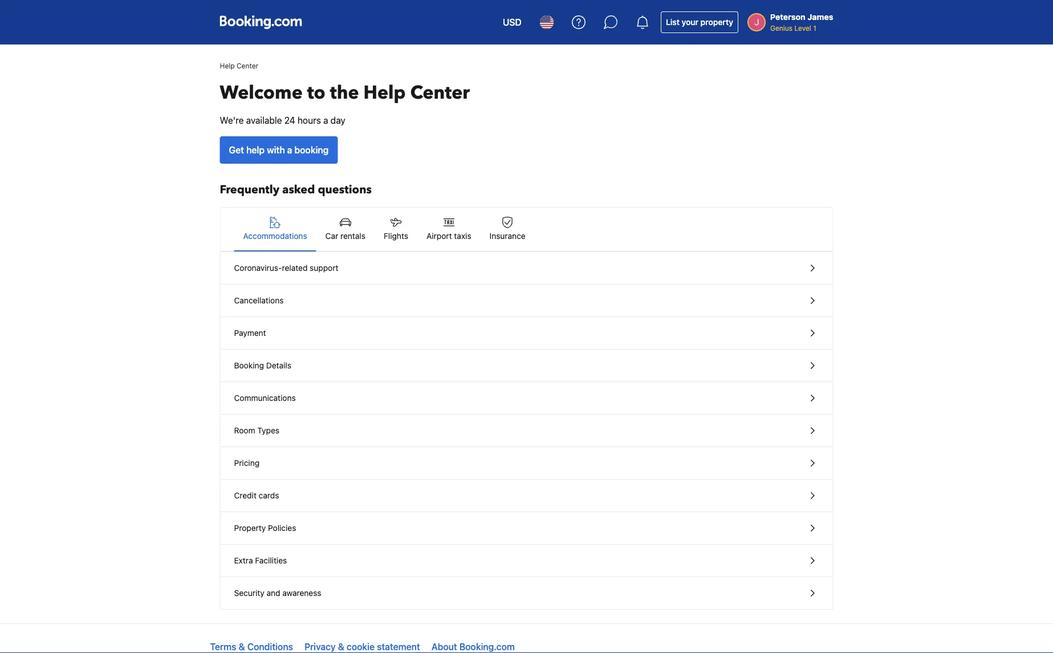 Task type: vqa. For each thing, say whether or not it's contained in the screenshot.
top in
no



Task type: locate. For each thing, give the bounding box(es) containing it.
coronavirus-
[[234, 263, 282, 273]]

get help with a booking button
[[220, 136, 338, 164]]

payment button
[[220, 317, 833, 350]]

0 horizontal spatial center
[[237, 62, 258, 70]]

1 horizontal spatial help
[[364, 80, 406, 105]]

communications button
[[220, 382, 833, 415]]

list your property link
[[661, 11, 739, 33]]

taxis
[[454, 231, 471, 241]]

terms & conditions
[[210, 641, 293, 652]]

1 vertical spatial a
[[287, 145, 292, 155]]

rentals
[[341, 231, 366, 241]]

help up welcome
[[220, 62, 235, 70]]

property policies button
[[220, 512, 833, 545]]

flights
[[384, 231, 408, 241]]

extra facilities button
[[220, 545, 833, 577]]

questions
[[318, 182, 372, 198]]

0 horizontal spatial &
[[239, 641, 245, 652]]

help
[[220, 62, 235, 70], [364, 80, 406, 105]]

pricing button
[[220, 447, 833, 480]]

asked
[[282, 182, 315, 198]]

booking.com
[[460, 641, 515, 652]]

security and awareness button
[[220, 577, 833, 609]]

your
[[682, 17, 699, 27]]

1 vertical spatial center
[[410, 80, 470, 105]]

booking.com online hotel reservations image
[[220, 15, 302, 29]]

a right with
[[287, 145, 292, 155]]

hours
[[298, 115, 321, 126]]

&
[[239, 641, 245, 652], [338, 641, 344, 652]]

welcome to the help center
[[220, 80, 470, 105]]

we're
[[220, 115, 244, 126]]

1 & from the left
[[239, 641, 245, 652]]

center
[[237, 62, 258, 70], [410, 80, 470, 105]]

pricing
[[234, 458, 260, 468]]

24
[[284, 115, 295, 126]]

car rentals button
[[316, 208, 375, 251]]

related
[[282, 263, 308, 273]]

available
[[246, 115, 282, 126]]

a
[[323, 115, 328, 126], [287, 145, 292, 155]]

level
[[795, 24, 811, 32]]

tab list containing accommodations
[[220, 208, 833, 252]]

welcome
[[220, 80, 303, 105]]

statement
[[377, 641, 420, 652]]

cards
[[259, 491, 279, 500]]

0 horizontal spatial help
[[220, 62, 235, 70]]

privacy
[[305, 641, 336, 652]]

2 & from the left
[[338, 641, 344, 652]]

cancellations
[[234, 296, 284, 305]]

& left cookie
[[338, 641, 344, 652]]

james
[[808, 12, 834, 22]]

0 horizontal spatial a
[[287, 145, 292, 155]]

airport taxis button
[[417, 208, 481, 251]]

room
[[234, 426, 255, 435]]

0 vertical spatial center
[[237, 62, 258, 70]]

& for privacy
[[338, 641, 344, 652]]

help right the
[[364, 80, 406, 105]]

booking details button
[[220, 350, 833, 382]]

accommodations
[[243, 231, 307, 241]]

property
[[234, 523, 266, 533]]

get help with a booking
[[229, 145, 329, 155]]

& right terms
[[239, 641, 245, 652]]

1 horizontal spatial a
[[323, 115, 328, 126]]

booking details
[[234, 361, 291, 370]]

airport taxis
[[427, 231, 471, 241]]

frequently
[[220, 182, 279, 198]]

tab list
[[220, 208, 833, 252]]

0 vertical spatial a
[[323, 115, 328, 126]]

awareness
[[282, 588, 321, 598]]

peterson james genius level 1
[[770, 12, 834, 32]]

cookie
[[347, 641, 375, 652]]

property
[[701, 17, 733, 27]]

1 horizontal spatial &
[[338, 641, 344, 652]]

privacy & cookie statement
[[305, 641, 420, 652]]

a left the "day"
[[323, 115, 328, 126]]

room types button
[[220, 415, 833, 447]]

1 vertical spatial help
[[364, 80, 406, 105]]



Task type: describe. For each thing, give the bounding box(es) containing it.
payment
[[234, 328, 266, 338]]

usd button
[[496, 9, 529, 36]]

list your property
[[666, 17, 733, 27]]

usd
[[503, 17, 522, 28]]

coronavirus-related support button
[[220, 252, 833, 285]]

about
[[432, 641, 457, 652]]

booking
[[295, 145, 329, 155]]

coronavirus-related support
[[234, 263, 339, 273]]

the
[[330, 80, 359, 105]]

about booking.com link
[[432, 641, 515, 652]]

booking
[[234, 361, 264, 370]]

accommodations button
[[234, 208, 316, 251]]

0 vertical spatial help
[[220, 62, 235, 70]]

credit cards
[[234, 491, 279, 500]]

types
[[257, 426, 279, 435]]

we're available 24 hours a day
[[220, 115, 346, 126]]

list
[[666, 17, 680, 27]]

credit cards button
[[220, 480, 833, 512]]

get
[[229, 145, 244, 155]]

details
[[266, 361, 291, 370]]

to
[[307, 80, 326, 105]]

help
[[246, 145, 265, 155]]

room types
[[234, 426, 279, 435]]

cancellations button
[[220, 285, 833, 317]]

privacy & cookie statement link
[[305, 641, 420, 652]]

peterson
[[770, 12, 806, 22]]

1
[[813, 24, 817, 32]]

car rentals
[[325, 231, 366, 241]]

insurance
[[490, 231, 526, 241]]

genius
[[770, 24, 793, 32]]

terms & conditions link
[[210, 641, 293, 652]]

communications
[[234, 393, 296, 403]]

about booking.com
[[432, 641, 515, 652]]

extra facilities
[[234, 556, 287, 565]]

security
[[234, 588, 264, 598]]

day
[[331, 115, 346, 126]]

1 horizontal spatial center
[[410, 80, 470, 105]]

airport
[[427, 231, 452, 241]]

a inside get help with a booking button
[[287, 145, 292, 155]]

credit
[[234, 491, 257, 500]]

conditions
[[247, 641, 293, 652]]

security and awareness
[[234, 588, 321, 598]]

frequently asked questions
[[220, 182, 372, 198]]

help center
[[220, 62, 258, 70]]

and
[[267, 588, 280, 598]]

property policies
[[234, 523, 296, 533]]

policies
[[268, 523, 296, 533]]

support
[[310, 263, 339, 273]]

with
[[267, 145, 285, 155]]

flights button
[[375, 208, 417, 251]]

insurance button
[[481, 208, 535, 251]]

car
[[325, 231, 338, 241]]

& for terms
[[239, 641, 245, 652]]

terms
[[210, 641, 236, 652]]

extra
[[234, 556, 253, 565]]

facilities
[[255, 556, 287, 565]]



